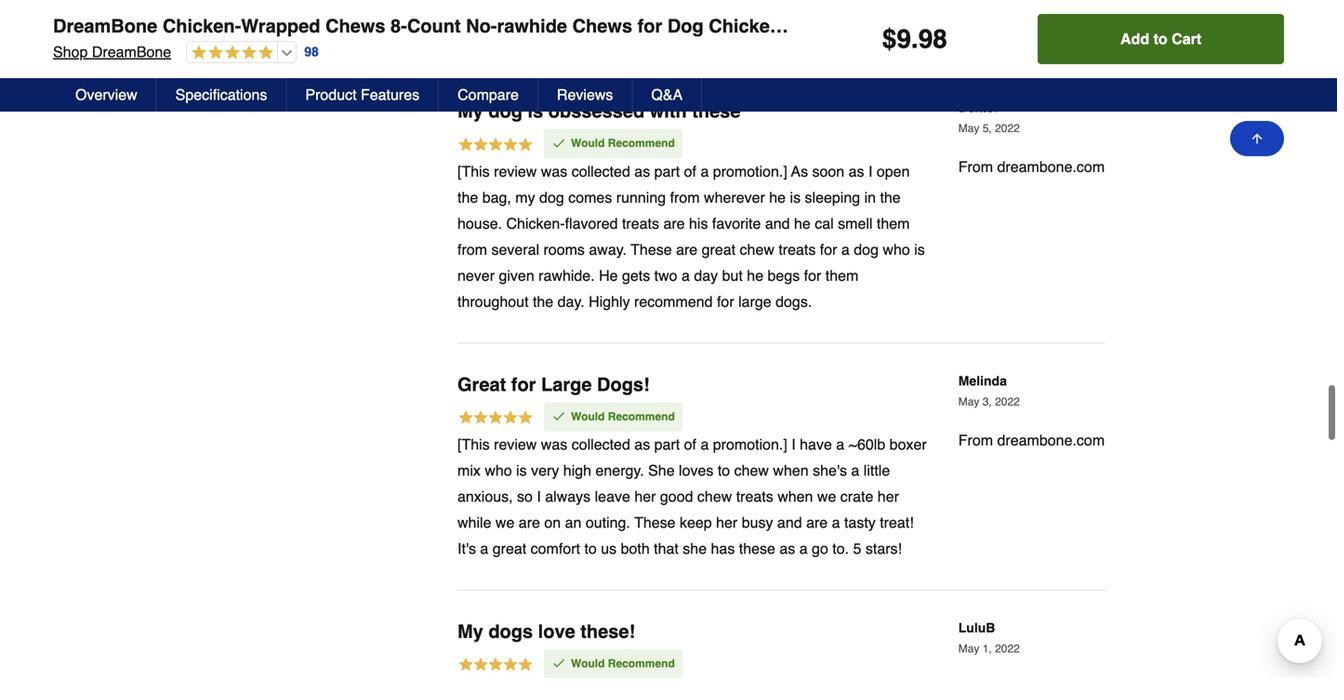 Task type: describe. For each thing, give the bounding box(es) containing it.
my for my dog is obssessed with these
[[458, 101, 484, 122]]

to.
[[833, 540, 849, 557]]

q&a
[[652, 86, 683, 103]]

from for my dog is obssessed with these
[[959, 158, 994, 175]]

1 vertical spatial we
[[496, 514, 515, 531]]

a right two
[[682, 267, 690, 284]]

as up she
[[635, 436, 650, 453]]

these inside the [this review was collected as part of a promotion.] i have a ~60lb boxer mix who is very high energy. she loves to chew when she's a little anxious, so i always leave her good chew treats when we crate her while we are on an outing. these keep her busy and are a tasty treat! it's a great comfort to us both that she has these as a go to. 5 stars!
[[739, 540, 776, 557]]

for down but on the top right of the page
[[717, 293, 735, 310]]

wrapped
[[241, 15, 320, 37]]

and inside [this review was collected as part of a promotion.] as soon as i open the bag, my dog comes running from wherever he is sleeping in the house. chicken-flavored treats are his favorite and he cal smell them from several rooms away. these are great chew treats for a dog who is never given rawhide. he gets two a day but he begs for them throughout the day. highly recommend for large dogs.
[[765, 215, 790, 232]]

i inside [this review was collected as part of a promotion.] as soon as i open the bag, my dog comes running from wherever he is sleeping in the house. chicken-flavored treats are his favorite and he cal smell them from several rooms away. these are great chew treats for a dog who is never given rawhide. he gets two a day but he begs for them throughout the day. highly recommend for large dogs.
[[869, 163, 873, 180]]

would for obssessed
[[571, 137, 605, 150]]

no-
[[466, 15, 497, 37]]

anxious,
[[458, 488, 513, 505]]

0 vertical spatial treats
[[622, 215, 660, 232]]

as right soon
[[849, 163, 865, 180]]

of for obssessed
[[684, 163, 697, 180]]

1 vertical spatial from
[[458, 241, 487, 258]]

are left his
[[664, 215, 685, 232]]

my
[[516, 189, 535, 206]]

1 horizontal spatial the
[[533, 293, 554, 310]]

specifications
[[176, 86, 267, 103]]

an
[[565, 514, 582, 531]]

0 vertical spatial them
[[877, 215, 910, 232]]

always
[[545, 488, 591, 505]]

1 horizontal spatial he
[[770, 189, 786, 206]]

2 horizontal spatial the
[[880, 189, 901, 206]]

2 vertical spatial dog
[[854, 241, 879, 258]]

great
[[458, 374, 506, 395]]

mix
[[458, 462, 481, 479]]

0 horizontal spatial dog
[[489, 101, 523, 122]]

promotion.] for my dog is obssessed with these
[[713, 163, 788, 180]]

these inside [this review was collected as part of a promotion.] as soon as i open the bag, my dog comes running from wherever he is sleeping in the house. chicken-flavored treats are his favorite and he cal smell them from several rooms away. these are great chew treats for a dog who is never given rawhide. he gets two a day but he begs for them throughout the day. highly recommend for large dogs.
[[631, 241, 672, 258]]

reviews button
[[539, 78, 633, 112]]

chicken
[[709, 15, 781, 37]]

loves
[[679, 462, 714, 479]]

high
[[564, 462, 592, 479]]

little
[[864, 462, 890, 479]]

highly
[[589, 293, 630, 310]]

with
[[650, 101, 687, 122]]

compare
[[458, 86, 519, 103]]

and inside the [this review was collected as part of a promotion.] i have a ~60lb boxer mix who is very high energy. she loves to chew when she's a little anxious, so i always leave her good chew treats when we crate her while we are on an outing. these keep her busy and are a tasty treat! it's a great comfort to us both that she has these as a go to. 5 stars!
[[778, 514, 802, 531]]

8-
[[391, 15, 407, 37]]

my dogs love these!
[[458, 621, 635, 642]]

are up go
[[807, 514, 828, 531]]

1 vertical spatial dreambone
[[92, 43, 171, 60]]

a up wherever
[[701, 163, 709, 180]]

recommend for obssessed
[[608, 137, 675, 150]]

dogs!
[[597, 374, 650, 395]]

she
[[683, 540, 707, 557]]

0 horizontal spatial 98
[[304, 44, 319, 59]]

overview button
[[57, 78, 157, 112]]

dogs.
[[776, 293, 812, 310]]

comes
[[569, 189, 612, 206]]

a right have
[[837, 436, 845, 453]]

outing.
[[586, 514, 631, 531]]

large
[[739, 293, 772, 310]]

1 horizontal spatial her
[[716, 514, 738, 531]]

who inside the [this review was collected as part of a promotion.] i have a ~60lb boxer mix who is very high energy. she loves to chew when she's a little anxious, so i always leave her good chew treats when we crate her while we are on an outing. these keep her busy and are a tasty treat! it's a great comfort to us both that she has these as a go to. 5 stars!
[[485, 462, 512, 479]]

[this review was collected as part of a promotion.] i have a ~60lb boxer mix who is very high energy. she loves to chew when she's a little anxious, so i always leave her good chew treats when we crate her while we are on an outing. these keep her busy and are a tasty treat! it's a great comfort to us both that she has these as a go to. 5 stars!
[[458, 436, 927, 557]]

product features
[[305, 86, 420, 103]]

dexter may 5, 2022
[[959, 100, 1020, 135]]

cal
[[815, 215, 834, 232]]

are down his
[[676, 241, 698, 258]]

1 horizontal spatial to
[[718, 462, 730, 479]]

chew inside [this review was collected as part of a promotion.] as soon as i open the bag, my dog comes running from wherever he is sleeping in the house. chicken-flavored treats are his favorite and he cal smell them from several rooms away. these are great chew treats for a dog who is never given rawhide. he gets two a day but he begs for them throughout the day. highly recommend for large dogs.
[[740, 241, 775, 258]]

large
[[541, 374, 592, 395]]

5
[[853, 540, 862, 557]]

several
[[492, 241, 540, 258]]

5 stars image for dogs
[[458, 656, 534, 676]]

from dreambone.com for great for large dogs!
[[959, 431, 1105, 449]]

that
[[654, 540, 679, 557]]

a up loves at the right
[[701, 436, 709, 453]]

as
[[791, 163, 808, 180]]

favorite
[[712, 215, 761, 232]]

away.
[[589, 241, 627, 258]]

0 horizontal spatial to
[[585, 540, 597, 557]]

house.
[[458, 215, 502, 232]]

us
[[601, 540, 617, 557]]

these!
[[581, 621, 635, 642]]

[this for great
[[458, 436, 490, 453]]

leave
[[595, 488, 631, 505]]

0 horizontal spatial chicken-
[[163, 15, 241, 37]]

comfort
[[531, 540, 580, 557]]

tasty
[[845, 514, 876, 531]]

melinda may 3, 2022
[[959, 373, 1020, 408]]

my dog is obssessed with these
[[458, 101, 741, 122]]

may for great for large dogs!
[[959, 395, 980, 408]]

2022 for great for large dogs!
[[995, 395, 1020, 408]]

$
[[883, 24, 897, 54]]

a left the tasty
[[832, 514, 840, 531]]

go
[[812, 540, 829, 557]]

features
[[361, 86, 420, 103]]

collected for obssessed
[[572, 163, 631, 180]]

checkmark image for is
[[552, 136, 566, 150]]

flavor
[[787, 15, 842, 37]]

1 vertical spatial chew
[[735, 462, 769, 479]]

dreambone.com for great for large dogs!
[[998, 431, 1105, 449]]

lulub
[[959, 620, 996, 635]]

he
[[599, 267, 618, 284]]

for right great on the bottom of the page
[[511, 374, 536, 395]]

never
[[458, 267, 495, 284]]

2 vertical spatial i
[[537, 488, 541, 505]]

who inside [this review was collected as part of a promotion.] as soon as i open the bag, my dog comes running from wherever he is sleeping in the house. chicken-flavored treats are his favorite and he cal smell them from several rooms away. these are great chew treats for a dog who is never given rawhide. he gets two a day but he begs for them throughout the day. highly recommend for large dogs.
[[883, 241, 910, 258]]

a left go
[[800, 540, 808, 557]]

0 horizontal spatial her
[[635, 488, 656, 505]]

dexter
[[959, 100, 999, 115]]

stars!
[[866, 540, 902, 557]]

0 horizontal spatial them
[[826, 267, 859, 284]]

are left 'on'
[[519, 514, 540, 531]]

dreambone chicken-wrapped chews 8-count no-rawhide chews for dog chicken flavor (8-count)
[[53, 15, 930, 37]]

these inside the [this review was collected as part of a promotion.] i have a ~60lb boxer mix who is very high energy. she loves to chew when she's a little anxious, so i always leave her good chew treats when we crate her while we are on an outing. these keep her busy and are a tasty treat! it's a great comfort to us both that she has these as a go to. 5 stars!
[[635, 514, 676, 531]]

rawhide.
[[539, 267, 595, 284]]

1,
[[983, 642, 992, 655]]

to inside button
[[1154, 30, 1168, 47]]

collected for dogs!
[[572, 436, 631, 453]]

on
[[545, 514, 561, 531]]

5 stars image for dog
[[458, 136, 534, 156]]

smell
[[838, 215, 873, 232]]

open
[[877, 163, 910, 180]]

for left dog
[[638, 15, 663, 37]]

obssessed
[[549, 101, 645, 122]]

specifications button
[[157, 78, 287, 112]]

review for for
[[494, 436, 537, 453]]

dreambone.com for my dog is obssessed with these
[[998, 158, 1105, 175]]

soon
[[813, 163, 845, 180]]

both
[[621, 540, 650, 557]]

given
[[499, 267, 535, 284]]

may inside 'lulub may 1, 2022'
[[959, 642, 980, 655]]

treats inside the [this review was collected as part of a promotion.] i have a ~60lb boxer mix who is very high energy. she loves to chew when she's a little anxious, so i always leave her good chew treats when we crate her while we are on an outing. these keep her busy and are a tasty treat! it's a great comfort to us both that she has these as a go to. 5 stars!
[[736, 488, 774, 505]]

his
[[689, 215, 708, 232]]

4.9 stars image
[[187, 45, 274, 62]]

chicken- inside [this review was collected as part of a promotion.] as soon as i open the bag, my dog comes running from wherever he is sleeping in the house. chicken-flavored treats are his favorite and he cal smell them from several rooms away. these are great chew treats for a dog who is never given rawhide. he gets two a day but he begs for them throughout the day. highly recommend for large dogs.
[[506, 215, 565, 232]]

0 horizontal spatial the
[[458, 189, 478, 206]]

add to cart
[[1121, 30, 1202, 47]]

[this review was collected as part of a promotion.] as soon as i open the bag, my dog comes running from wherever he is sleeping in the house. chicken-flavored treats are his favorite and he cal smell them from several rooms away. these are great chew treats for a dog who is never given rawhide. he gets two a day but he begs for them throughout the day. highly recommend for large dogs.
[[458, 163, 925, 310]]

part for dogs!
[[655, 436, 680, 453]]



Task type: locate. For each thing, give the bounding box(es) containing it.
1 my from the top
[[458, 101, 484, 122]]

1 vertical spatial may
[[959, 395, 980, 408]]

was for large
[[541, 436, 568, 453]]

boxer
[[890, 436, 927, 453]]

1 vertical spatial 2022
[[995, 395, 1020, 408]]

lulub may 1, 2022
[[959, 620, 1020, 655]]

chew
[[740, 241, 775, 258], [735, 462, 769, 479], [698, 488, 732, 505]]

add
[[1121, 30, 1150, 47]]

2022 inside 'lulub may 1, 2022'
[[995, 642, 1020, 655]]

chew down favorite
[[740, 241, 775, 258]]

i right so
[[537, 488, 541, 505]]

[this inside [this review was collected as part of a promotion.] as soon as i open the bag, my dog comes running from wherever he is sleeping in the house. chicken-flavored treats are his favorite and he cal smell them from several rooms away. these are great chew treats for a dog who is never given rawhide. he gets two a day but he begs for them throughout the day. highly recommend for large dogs.
[[458, 163, 490, 180]]

2 collected from the top
[[572, 436, 631, 453]]

1 2022 from the top
[[995, 122, 1020, 135]]

them right smell
[[877, 215, 910, 232]]

chew down loves at the right
[[698, 488, 732, 505]]

a right it's
[[480, 540, 489, 557]]

but
[[722, 267, 743, 284]]

0 horizontal spatial i
[[537, 488, 541, 505]]

begs
[[768, 267, 800, 284]]

treats up "begs" in the top right of the page
[[779, 241, 816, 258]]

wherever
[[704, 189, 765, 206]]

while
[[458, 514, 492, 531]]

was up very
[[541, 436, 568, 453]]

would recommend down my dog is obssessed with these
[[571, 137, 675, 150]]

from
[[670, 189, 700, 206], [458, 241, 487, 258]]

2 horizontal spatial her
[[878, 488, 899, 505]]

2 from from the top
[[959, 431, 994, 449]]

would down large on the left of page
[[571, 410, 605, 423]]

checkmark image for large
[[552, 409, 566, 424]]

my left dogs
[[458, 621, 484, 642]]

2 vertical spatial to
[[585, 540, 597, 557]]

my right features
[[458, 101, 484, 122]]

it's
[[458, 540, 476, 557]]

0 horizontal spatial we
[[496, 514, 515, 531]]

product
[[305, 86, 357, 103]]

1 vertical spatial [this
[[458, 436, 490, 453]]

as left go
[[780, 540, 796, 557]]

1 from from the top
[[959, 158, 994, 175]]

running
[[616, 189, 666, 206]]

her up treat!
[[878, 488, 899, 505]]

0 vertical spatial of
[[684, 163, 697, 180]]

1 horizontal spatial chicken-
[[506, 215, 565, 232]]

2 was from the top
[[541, 436, 568, 453]]

0 vertical spatial dreambone.com
[[998, 158, 1105, 175]]

great for large dogs!
[[458, 374, 650, 395]]

1 vertical spatial promotion.]
[[713, 436, 788, 453]]

dreambone
[[53, 15, 157, 37], [92, 43, 171, 60]]

2 may from the top
[[959, 395, 980, 408]]

was inside [this review was collected as part of a promotion.] as soon as i open the bag, my dog comes running from wherever he is sleeping in the house. chicken-flavored treats are his favorite and he cal smell them from several rooms away. these are great chew treats for a dog who is never given rawhide. he gets two a day but he begs for them throughout the day. highly recommend for large dogs.
[[541, 163, 568, 180]]

2 vertical spatial would recommend
[[571, 657, 675, 670]]

melinda
[[959, 373, 1007, 388]]

[this up bag,
[[458, 163, 490, 180]]

0 vertical spatial he
[[770, 189, 786, 206]]

throughout
[[458, 293, 529, 310]]

2 horizontal spatial treats
[[779, 241, 816, 258]]

2 vertical spatial chew
[[698, 488, 732, 505]]

1 vertical spatial i
[[792, 436, 796, 453]]

0 vertical spatial when
[[773, 462, 809, 479]]

2022 right 3,
[[995, 395, 1020, 408]]

1 vertical spatial part
[[655, 436, 680, 453]]

he left cal
[[794, 215, 811, 232]]

product features button
[[287, 78, 439, 112]]

may left 5,
[[959, 122, 980, 135]]

[this for my
[[458, 163, 490, 180]]

1 [this from the top
[[458, 163, 490, 180]]

2 vertical spatial recommend
[[608, 657, 675, 670]]

0 vertical spatial 2022
[[995, 122, 1020, 135]]

these up that
[[635, 514, 676, 531]]

1 vertical spatial from dreambone.com
[[959, 431, 1105, 449]]

checkmark image
[[552, 656, 566, 671]]

great inside [this review was collected as part of a promotion.] as soon as i open the bag, my dog comes running from wherever he is sleeping in the house. chicken-flavored treats are his favorite and he cal smell them from several rooms away. these are great chew treats for a dog who is never given rawhide. he gets two a day but he begs for them throughout the day. highly recommend for large dogs.
[[702, 241, 736, 258]]

dog right my on the top left of page
[[540, 189, 564, 206]]

0 vertical spatial these
[[692, 101, 741, 122]]

when down she's
[[778, 488, 813, 505]]

0 horizontal spatial from
[[458, 241, 487, 258]]

0 vertical spatial chicken-
[[163, 15, 241, 37]]

great right it's
[[493, 540, 527, 557]]

2 from dreambone.com from the top
[[959, 431, 1105, 449]]

1 horizontal spatial 98
[[919, 24, 948, 54]]

chews right the rawhide
[[573, 15, 633, 37]]

5 stars image
[[458, 136, 534, 156], [458, 409, 534, 429], [458, 656, 534, 676]]

5 stars image for for
[[458, 409, 534, 429]]

2022 inside melinda may 3, 2022
[[995, 395, 1020, 408]]

q&a button
[[633, 78, 702, 112]]

3 5 stars image from the top
[[458, 656, 534, 676]]

dreambone up overview button
[[92, 43, 171, 60]]

collected up 'comes'
[[572, 163, 631, 180]]

her
[[635, 488, 656, 505], [878, 488, 899, 505], [716, 514, 738, 531]]

0 horizontal spatial great
[[493, 540, 527, 557]]

recommend
[[634, 293, 713, 310]]

from dreambone.com for my dog is obssessed with these
[[959, 158, 1105, 175]]

2 vertical spatial would
[[571, 657, 605, 670]]

chews
[[326, 15, 386, 37], [573, 15, 633, 37]]

0 vertical spatial [this
[[458, 163, 490, 180]]

so
[[517, 488, 533, 505]]

0 vertical spatial my
[[458, 101, 484, 122]]

of up his
[[684, 163, 697, 180]]

$ 9 . 98
[[883, 24, 948, 54]]

would recommend down "these!" at bottom
[[571, 657, 675, 670]]

0 vertical spatial who
[[883, 241, 910, 258]]

the right in
[[880, 189, 901, 206]]

good
[[660, 488, 693, 505]]

1 horizontal spatial dog
[[540, 189, 564, 206]]

love
[[538, 621, 576, 642]]

1 vertical spatial of
[[684, 436, 697, 453]]

when down have
[[773, 462, 809, 479]]

98
[[919, 24, 948, 54], [304, 44, 319, 59]]

2 2022 from the top
[[995, 395, 1020, 408]]

2 review from the top
[[494, 436, 537, 453]]

1 review from the top
[[494, 163, 537, 180]]

3 would from the top
[[571, 657, 605, 670]]

5 stars image down great on the bottom of the page
[[458, 409, 534, 429]]

was up flavored
[[541, 163, 568, 180]]

1 dreambone.com from the top
[[998, 158, 1105, 175]]

1 recommend from the top
[[608, 137, 675, 150]]

chew up busy
[[735, 462, 769, 479]]

collected up energy.
[[572, 436, 631, 453]]

from for great for large dogs!
[[959, 431, 994, 449]]

the left day. at the top of the page
[[533, 293, 554, 310]]

1 vertical spatial who
[[485, 462, 512, 479]]

may left 1,
[[959, 642, 980, 655]]

is
[[528, 101, 543, 122], [790, 189, 801, 206], [915, 241, 925, 258], [516, 462, 527, 479]]

a down smell
[[842, 241, 850, 258]]

the up house.
[[458, 189, 478, 206]]

2 recommend from the top
[[608, 410, 675, 423]]

review
[[494, 163, 537, 180], [494, 436, 537, 453]]

of up loves at the right
[[684, 436, 697, 453]]

may inside melinda may 3, 2022
[[959, 395, 980, 408]]

collected inside [this review was collected as part of a promotion.] as soon as i open the bag, my dog comes running from wherever he is sleeping in the house. chicken-flavored treats are his favorite and he cal smell them from several rooms away. these are great chew treats for a dog who is never given rawhide. he gets two a day but he begs for them throughout the day. highly recommend for large dogs.
[[572, 163, 631, 180]]

may left 3,
[[959, 395, 980, 408]]

dog down smell
[[854, 241, 879, 258]]

checkmark image
[[552, 136, 566, 150], [552, 409, 566, 424]]

in
[[865, 189, 876, 206]]

0 horizontal spatial who
[[485, 462, 512, 479]]

9
[[897, 24, 912, 54]]

review for dog
[[494, 163, 537, 180]]

1 checkmark image from the top
[[552, 136, 566, 150]]

she's
[[813, 462, 847, 479]]

arrow up image
[[1250, 131, 1265, 146]]

promotion.] inside the [this review was collected as part of a promotion.] i have a ~60lb boxer mix who is very high energy. she loves to chew when she's a little anxious, so i always leave her good chew treats when we crate her while we are on an outing. these keep her busy and are a tasty treat! it's a great comfort to us both that she has these as a go to. 5 stars!
[[713, 436, 788, 453]]

of
[[684, 163, 697, 180], [684, 436, 697, 453]]

0 vertical spatial to
[[1154, 30, 1168, 47]]

we down she's
[[818, 488, 837, 505]]

would down the obssessed
[[571, 137, 605, 150]]

2 vertical spatial may
[[959, 642, 980, 655]]

0 vertical spatial recommend
[[608, 137, 675, 150]]

part inside [this review was collected as part of a promotion.] as soon as i open the bag, my dog comes running from wherever he is sleeping in the house. chicken-flavored treats are his favorite and he cal smell them from several rooms away. these are great chew treats for a dog who is never given rawhide. he gets two a day but he begs for them throughout the day. highly recommend for large dogs.
[[655, 163, 680, 180]]

of inside [this review was collected as part of a promotion.] as soon as i open the bag, my dog comes running from wherever he is sleeping in the house. chicken-flavored treats are his favorite and he cal smell them from several rooms away. these are great chew treats for a dog who is never given rawhide. he gets two a day but he begs for them throughout the day. highly recommend for large dogs.
[[684, 163, 697, 180]]

recommend for dogs!
[[608, 410, 675, 423]]

i left "open"
[[869, 163, 873, 180]]

chews left 8-
[[326, 15, 386, 37]]

1 would from the top
[[571, 137, 605, 150]]

recommend down "dogs!"
[[608, 410, 675, 423]]

1 vertical spatial to
[[718, 462, 730, 479]]

is inside the [this review was collected as part of a promotion.] i have a ~60lb boxer mix who is very high energy. she loves to chew when she's a little anxious, so i always leave her good chew treats when we crate her while we are on an outing. these keep her busy and are a tasty treat! it's a great comfort to us both that she has these as a go to. 5 stars!
[[516, 462, 527, 479]]

98 right 9
[[919, 24, 948, 54]]

review up very
[[494, 436, 537, 453]]

reviews
[[557, 86, 613, 103]]

1 5 stars image from the top
[[458, 136, 534, 156]]

1 vertical spatial he
[[794, 215, 811, 232]]

these right with
[[692, 101, 741, 122]]

part for obssessed
[[655, 163, 680, 180]]

1 vertical spatial dreambone.com
[[998, 431, 1105, 449]]

count
[[407, 15, 461, 37]]

these
[[692, 101, 741, 122], [739, 540, 776, 557]]

1 horizontal spatial i
[[792, 436, 796, 453]]

treats down running
[[622, 215, 660, 232]]

2 horizontal spatial to
[[1154, 30, 1168, 47]]

as
[[635, 163, 650, 180], [849, 163, 865, 180], [635, 436, 650, 453], [780, 540, 796, 557]]

2 dreambone.com from the top
[[998, 431, 1105, 449]]

gets
[[622, 267, 650, 284]]

2 of from the top
[[684, 436, 697, 453]]

shop
[[53, 43, 88, 60]]

.
[[912, 24, 919, 54]]

2 vertical spatial he
[[747, 267, 764, 284]]

bag,
[[482, 189, 511, 206]]

promotion.]
[[713, 163, 788, 180], [713, 436, 788, 453]]

treat!
[[880, 514, 914, 531]]

my for my dogs love these!
[[458, 621, 484, 642]]

0 vertical spatial would
[[571, 137, 605, 150]]

two
[[655, 267, 678, 284]]

~60lb
[[849, 436, 886, 453]]

2022 inside dexter may 5, 2022
[[995, 122, 1020, 135]]

1 promotion.] from the top
[[713, 163, 788, 180]]

these down busy
[[739, 540, 776, 557]]

dog
[[668, 15, 704, 37]]

for right "begs" in the top right of the page
[[804, 267, 822, 284]]

0 vertical spatial these
[[631, 241, 672, 258]]

0 vertical spatial great
[[702, 241, 736, 258]]

would recommend
[[571, 137, 675, 150], [571, 410, 675, 423], [571, 657, 675, 670]]

0 vertical spatial from dreambone.com
[[959, 158, 1105, 175]]

promotion.] inside [this review was collected as part of a promotion.] as soon as i open the bag, my dog comes running from wherever he is sleeping in the house. chicken-flavored treats are his favorite and he cal smell them from several rooms away. these are great chew treats for a dog who is never given rawhide. he gets two a day but he begs for them throughout the day. highly recommend for large dogs.
[[713, 163, 788, 180]]

rooms
[[544, 241, 585, 258]]

i
[[869, 163, 873, 180], [792, 436, 796, 453], [537, 488, 541, 505]]

0 vertical spatial 5 stars image
[[458, 136, 534, 156]]

sleeping
[[805, 189, 861, 206]]

[this up mix at left
[[458, 436, 490, 453]]

1 vertical spatial chicken-
[[506, 215, 565, 232]]

dreambone.com
[[998, 158, 1105, 175], [998, 431, 1105, 449]]

1 vertical spatial review
[[494, 436, 537, 453]]

3 would recommend from the top
[[571, 657, 675, 670]]

1 may from the top
[[959, 122, 980, 135]]

2 part from the top
[[655, 436, 680, 453]]

may inside dexter may 5, 2022
[[959, 122, 980, 135]]

1 of from the top
[[684, 163, 697, 180]]

collected inside the [this review was collected as part of a promotion.] i have a ~60lb boxer mix who is very high energy. she loves to chew when she's a little anxious, so i always leave her good chew treats when we crate her while we are on an outing. these keep her busy and are a tasty treat! it's a great comfort to us both that she has these as a go to. 5 stars!
[[572, 436, 631, 453]]

3,
[[983, 395, 992, 408]]

great inside the [this review was collected as part of a promotion.] i have a ~60lb boxer mix who is very high energy. she loves to chew when she's a little anxious, so i always leave her good chew treats when we crate her while we are on an outing. these keep her busy and are a tasty treat! it's a great comfort to us both that she has these as a go to. 5 stars!
[[493, 540, 527, 557]]

3 2022 from the top
[[995, 642, 1020, 655]]

1 was from the top
[[541, 163, 568, 180]]

2 chews from the left
[[573, 15, 633, 37]]

1 horizontal spatial great
[[702, 241, 736, 258]]

0 vertical spatial and
[[765, 215, 790, 232]]

1 horizontal spatial from
[[670, 189, 700, 206]]

0 vertical spatial review
[[494, 163, 537, 180]]

2 horizontal spatial dog
[[854, 241, 879, 258]]

he right but on the top right of the page
[[747, 267, 764, 284]]

dreambone.com down dexter may 5, 2022
[[998, 158, 1105, 175]]

shop dreambone
[[53, 43, 171, 60]]

i left have
[[792, 436, 796, 453]]

count)
[[870, 15, 930, 37]]

2022 for my dog is obssessed with these
[[995, 122, 1020, 135]]

from down 3,
[[959, 431, 994, 449]]

great up day
[[702, 241, 736, 258]]

review inside the [this review was collected as part of a promotion.] i have a ~60lb boxer mix who is very high energy. she loves to chew when she's a little anxious, so i always leave her good chew treats when we crate her while we are on an outing. these keep her busy and are a tasty treat! it's a great comfort to us both that she has these as a go to. 5 stars!
[[494, 436, 537, 453]]

review up my on the top left of page
[[494, 163, 537, 180]]

may
[[959, 122, 980, 135], [959, 395, 980, 408], [959, 642, 980, 655]]

part up running
[[655, 163, 680, 180]]

0 vertical spatial collected
[[572, 163, 631, 180]]

review inside [this review was collected as part of a promotion.] as soon as i open the bag, my dog comes running from wherever he is sleeping in the house. chicken-flavored treats are his favorite and he cal smell them from several rooms away. these are great chew treats for a dog who is never given rawhide. he gets two a day but he begs for them throughout the day. highly recommend for large dogs.
[[494, 163, 537, 180]]

0 vertical spatial dreambone
[[53, 15, 157, 37]]

from up the never
[[458, 241, 487, 258]]

from dreambone.com down 3,
[[959, 431, 1105, 449]]

1 vertical spatial 5 stars image
[[458, 409, 534, 429]]

1 vertical spatial treats
[[779, 241, 816, 258]]

1 horizontal spatial treats
[[736, 488, 774, 505]]

would for dogs!
[[571, 410, 605, 423]]

treats up busy
[[736, 488, 774, 505]]

1 vertical spatial would recommend
[[571, 410, 675, 423]]

chicken- down my on the top left of page
[[506, 215, 565, 232]]

we right while at bottom left
[[496, 514, 515, 531]]

0 vertical spatial from
[[670, 189, 700, 206]]

0 vertical spatial was
[[541, 163, 568, 180]]

0 horizontal spatial he
[[747, 267, 764, 284]]

2022 right 1,
[[995, 642, 1020, 655]]

dog left reviews
[[489, 101, 523, 122]]

as up running
[[635, 163, 650, 180]]

2 vertical spatial treats
[[736, 488, 774, 505]]

them
[[877, 215, 910, 232], [826, 267, 859, 284]]

for down cal
[[820, 241, 838, 258]]

of for dogs!
[[684, 436, 697, 453]]

dog
[[489, 101, 523, 122], [540, 189, 564, 206], [854, 241, 879, 258]]

treats
[[622, 215, 660, 232], [779, 241, 816, 258], [736, 488, 774, 505]]

would recommend for obssessed
[[571, 137, 675, 150]]

part inside the [this review was collected as part of a promotion.] i have a ~60lb boxer mix who is very high energy. she loves to chew when she's a little anxious, so i always leave her good chew treats when we crate her while we are on an outing. these keep her busy and are a tasty treat! it's a great comfort to us both that she has these as a go to. 5 stars!
[[655, 436, 680, 453]]

0 vertical spatial may
[[959, 122, 980, 135]]

1 vertical spatial recommend
[[608, 410, 675, 423]]

promotion.] for great for large dogs!
[[713, 436, 788, 453]]

keep
[[680, 514, 712, 531]]

0 vertical spatial part
[[655, 163, 680, 180]]

1 vertical spatial when
[[778, 488, 813, 505]]

would right checkmark icon at bottom left
[[571, 657, 605, 670]]

2 horizontal spatial i
[[869, 163, 873, 180]]

would for these!
[[571, 657, 605, 670]]

1 vertical spatial great
[[493, 540, 527, 557]]

2 would recommend from the top
[[571, 410, 675, 423]]

1 vertical spatial them
[[826, 267, 859, 284]]

from
[[959, 158, 994, 175], [959, 431, 994, 449]]

2 would from the top
[[571, 410, 605, 423]]

1 would recommend from the top
[[571, 137, 675, 150]]

her up has
[[716, 514, 738, 531]]

would
[[571, 137, 605, 150], [571, 410, 605, 423], [571, 657, 605, 670]]

a left little
[[852, 462, 860, 479]]

would recommend for dogs!
[[571, 410, 675, 423]]

3 may from the top
[[959, 642, 980, 655]]

2 5 stars image from the top
[[458, 409, 534, 429]]

these up two
[[631, 241, 672, 258]]

may for my dog is obssessed with these
[[959, 122, 980, 135]]

she
[[648, 462, 675, 479]]

1 chews from the left
[[326, 15, 386, 37]]

2 [this from the top
[[458, 436, 490, 453]]

1 vertical spatial and
[[778, 514, 802, 531]]

98 down wrapped
[[304, 44, 319, 59]]

1 horizontal spatial we
[[818, 488, 837, 505]]

1 vertical spatial collected
[[572, 436, 631, 453]]

are
[[664, 215, 685, 232], [676, 241, 698, 258], [519, 514, 540, 531], [807, 514, 828, 531]]

2 checkmark image from the top
[[552, 409, 566, 424]]

would recommend for these!
[[571, 657, 675, 670]]

2 my from the top
[[458, 621, 484, 642]]

1 part from the top
[[655, 163, 680, 180]]

was for is
[[541, 163, 568, 180]]

0 vertical spatial i
[[869, 163, 873, 180]]

was inside the [this review was collected as part of a promotion.] i have a ~60lb boxer mix who is very high energy. she loves to chew when she's a little anxious, so i always leave her good chew treats when we crate her while we are on an outing. these keep her busy and are a tasty treat! it's a great comfort to us both that she has these as a go to. 5 stars!
[[541, 436, 568, 453]]

1 collected from the top
[[572, 163, 631, 180]]

recommend down "these!" at bottom
[[608, 657, 675, 670]]

1 horizontal spatial who
[[883, 241, 910, 258]]

of inside the [this review was collected as part of a promotion.] i have a ~60lb boxer mix who is very high energy. she loves to chew when she's a little anxious, so i always leave her good chew treats when we crate her while we are on an outing. these keep her busy and are a tasty treat! it's a great comfort to us both that she has these as a go to. 5 stars!
[[684, 436, 697, 453]]

part up she
[[655, 436, 680, 453]]

promotion.] up loves at the right
[[713, 436, 788, 453]]

who up anxious,
[[485, 462, 512, 479]]

1 vertical spatial checkmark image
[[552, 409, 566, 424]]

recommend down with
[[608, 137, 675, 150]]

we
[[818, 488, 837, 505], [496, 514, 515, 531]]

5 stars image down compare button
[[458, 136, 534, 156]]

1 horizontal spatial chews
[[573, 15, 633, 37]]

recommend for these!
[[608, 657, 675, 670]]

and
[[765, 215, 790, 232], [778, 514, 802, 531]]

[this inside the [this review was collected as part of a promotion.] i have a ~60lb boxer mix who is very high energy. she loves to chew when she's a little anxious, so i always leave her good chew treats when we crate her while we are on an outing. these keep her busy and are a tasty treat! it's a great comfort to us both that she has these as a go to. 5 stars!
[[458, 436, 490, 453]]

cart
[[1172, 30, 1202, 47]]

rawhide
[[497, 15, 567, 37]]

1 vertical spatial dog
[[540, 189, 564, 206]]

overview
[[75, 86, 137, 103]]

to right loves at the right
[[718, 462, 730, 479]]

dogs
[[489, 621, 533, 642]]

to left us
[[585, 540, 597, 557]]

dreambone up shop dreambone
[[53, 15, 157, 37]]

from up his
[[670, 189, 700, 206]]

from dreambone.com down 5,
[[959, 158, 1105, 175]]

and right favorite
[[765, 215, 790, 232]]

2 promotion.] from the top
[[713, 436, 788, 453]]

1 vertical spatial from
[[959, 431, 994, 449]]

energy.
[[596, 462, 644, 479]]

2 horizontal spatial he
[[794, 215, 811, 232]]

0 vertical spatial from
[[959, 158, 994, 175]]

3 recommend from the top
[[608, 657, 675, 670]]

checkmark image down great for large dogs!
[[552, 409, 566, 424]]

1 from dreambone.com from the top
[[959, 158, 1105, 175]]

who
[[883, 241, 910, 258], [485, 462, 512, 479]]

checkmark image down the obssessed
[[552, 136, 566, 150]]

0 horizontal spatial chews
[[326, 15, 386, 37]]

0 horizontal spatial treats
[[622, 215, 660, 232]]

5 stars image down dogs
[[458, 656, 534, 676]]

her down she
[[635, 488, 656, 505]]



Task type: vqa. For each thing, say whether or not it's contained in the screenshot.
Features
yes



